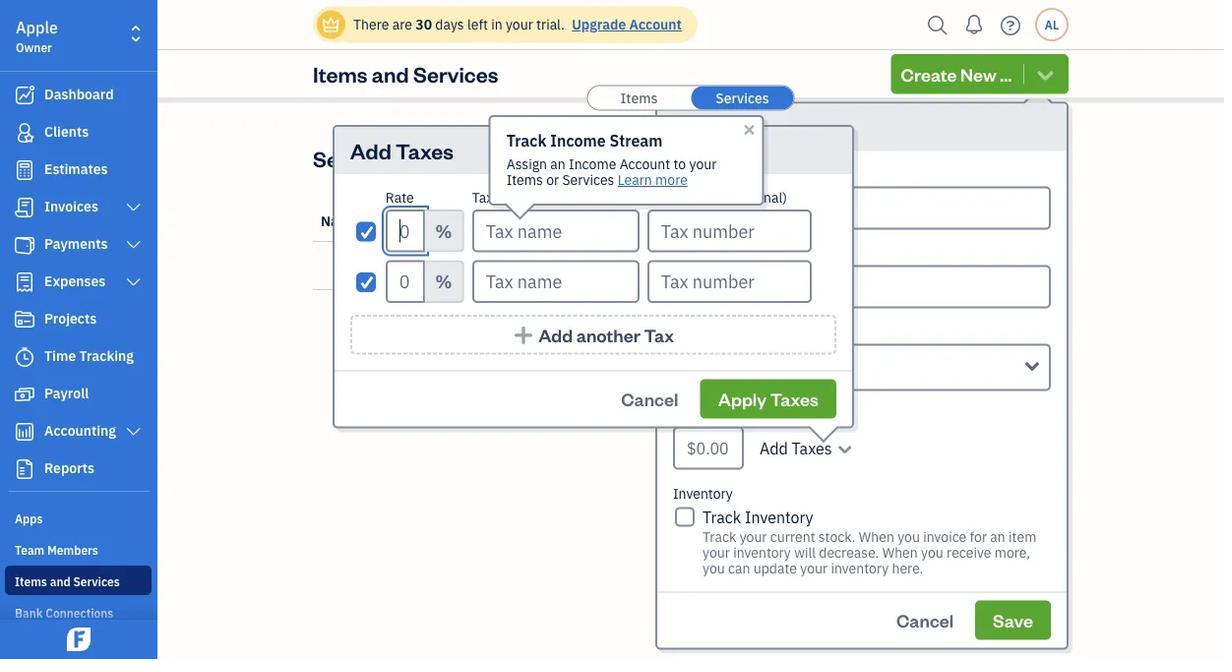 Task type: locate. For each thing, give the bounding box(es) containing it.
2 horizontal spatial rate
[[987, 212, 1015, 230]]

or up income account link
[[547, 171, 559, 189]]

an right assign
[[551, 155, 566, 173]]

always
[[783, 204, 827, 223]]

tax rate (percentage) text field for check image
[[386, 260, 425, 303]]

new
[[961, 63, 997, 86], [673, 113, 717, 141]]

description right check icon
[[380, 212, 451, 230]]

2 horizontal spatial name
[[673, 165, 710, 184]]

1 horizontal spatial or
[[660, 342, 672, 360]]

to right delete tax icon
[[858, 204, 871, 223]]

info image
[[406, 153, 422, 168]]

services up deleted
[[711, 315, 768, 333]]

items down team on the left
[[15, 574, 47, 590]]

1 horizontal spatial inventory
[[745, 507, 814, 528]]

cancel down deleted link
[[621, 387, 679, 411]]

1 vertical spatial to
[[858, 204, 871, 223]]

more
[[656, 171, 688, 189]]

/ down search text field
[[1019, 212, 1024, 230]]

2 vertical spatial name
[[321, 212, 359, 230]]

0 vertical spatial and
[[372, 60, 409, 88]]

can
[[729, 559, 751, 577]]

0 vertical spatial chevron large down image
[[125, 200, 143, 216]]

chevron large down image for accounting
[[125, 424, 143, 440]]

services
[[413, 60, 499, 88], [716, 89, 770, 107], [313, 144, 398, 172], [563, 171, 615, 189], [711, 315, 768, 333], [73, 574, 120, 590]]

and down are
[[372, 60, 409, 88]]

0 horizontal spatial an
[[551, 155, 566, 173]]

0 vertical spatial new
[[961, 63, 997, 86]]

to for always add to projects
[[858, 204, 871, 223]]

bank connections image
[[15, 605, 152, 620]]

0 horizontal spatial projects
[[44, 310, 97, 328]]

0 horizontal spatial new
[[673, 113, 717, 141]]

2 chevron large down image from the top
[[125, 237, 143, 253]]

items and services down members
[[15, 574, 120, 590]]

services up 'bank connections' image
[[73, 574, 120, 590]]

billable
[[657, 212, 704, 230]]

chevrondown image
[[1035, 64, 1057, 84], [836, 437, 854, 460]]

or down the archived
[[660, 342, 672, 360]]

timer image
[[13, 348, 36, 367]]

chevron large down image inside payments link
[[125, 237, 143, 253]]

1 horizontal spatial cancel button
[[879, 601, 972, 640]]

rate up the description link
[[386, 189, 414, 207]]

income account down tax name
[[489, 212, 591, 230]]

chevrondown image right …
[[1035, 64, 1057, 84]]

income down the track income stream
[[569, 155, 617, 173]]

2 tax name text field from the top
[[472, 260, 640, 303]]

1 vertical spatial or
[[660, 342, 672, 360]]

save
[[994, 609, 1034, 632]]

taxes
[[396, 136, 454, 164], [1026, 212, 1061, 230], [771, 387, 819, 411], [792, 438, 833, 459]]

1 horizontal spatial rate
[[673, 406, 702, 424]]

to left show.
[[703, 256, 715, 275]]

1 horizontal spatial to
[[703, 256, 715, 275]]

your right in on the top left of page
[[506, 15, 533, 33]]

0 horizontal spatial /
[[373, 212, 378, 230]]

chevrondown image up the "stock."
[[836, 437, 854, 460]]

1 horizontal spatial an
[[991, 528, 1006, 546]]

0 vertical spatial to
[[674, 155, 686, 173]]

items up income account link
[[507, 171, 543, 189]]

tax left deleted
[[644, 323, 674, 347]]

name up number at the top right
[[673, 165, 710, 184]]

description down billable link
[[673, 244, 744, 262]]

1 vertical spatial add taxes
[[760, 438, 833, 459]]

tax up income account link
[[472, 189, 494, 207]]

chevrondown image inside create new … button
[[1035, 64, 1057, 84]]

time tracking link
[[5, 340, 152, 375]]

stream
[[610, 130, 663, 151]]

new left …
[[961, 63, 997, 86]]

1 tax number text field from the top
[[648, 210, 812, 253]]

owner
[[16, 39, 52, 55]]

tax up billable link
[[648, 189, 669, 207]]

items and services link
[[5, 566, 152, 596]]

apply taxes button
[[701, 380, 837, 419]]

account up the "apply"
[[724, 323, 775, 341]]

cancel button for item
[[879, 601, 972, 640]]

1 vertical spatial items and services
[[15, 574, 120, 590]]

1 vertical spatial tax rate (percentage) text field
[[386, 260, 425, 303]]

add down apply taxes button
[[760, 438, 788, 459]]

1 horizontal spatial you
[[898, 528, 920, 546]]

1 vertical spatial chevron large down image
[[125, 237, 143, 253]]

1 horizontal spatial name
[[497, 189, 534, 207]]

or
[[547, 171, 559, 189], [660, 342, 672, 360]]

your up number at the top right
[[690, 155, 717, 173]]

inventory inside track inventory track your current stock. when you invoice for an item your inventory will decrease. when you receive more, you can update your inventory here.
[[745, 507, 814, 528]]

Tax name text field
[[472, 210, 640, 253], [472, 260, 640, 303]]

inventory left will
[[734, 543, 791, 562]]

0 vertical spatial tax rate (percentage) text field
[[386, 210, 425, 253]]

add left info icon
[[350, 136, 392, 164]]

new inside button
[[961, 63, 997, 86]]

0 vertical spatial cancel
[[621, 387, 679, 411]]

always add to projects
[[783, 204, 871, 238]]

track for track income stream
[[507, 130, 547, 151]]

1 chevron large down image from the top
[[125, 200, 143, 216]]

projects up delete tax image
[[783, 220, 833, 238]]

add right "always"
[[830, 204, 855, 223]]

income account up deleted link
[[673, 323, 775, 341]]

items up stream
[[621, 89, 658, 107]]

invoice image
[[13, 198, 36, 218]]

expenses link
[[5, 265, 152, 300]]

services down the track income stream
[[563, 171, 615, 189]]

track
[[507, 130, 547, 151], [703, 507, 742, 528], [703, 528, 737, 546]]

tax number text field for delete tax image
[[648, 260, 812, 303]]

Search text field
[[910, 141, 1067, 172]]

inventory
[[673, 484, 733, 503], [745, 507, 814, 528]]

0 horizontal spatial add taxes
[[350, 136, 454, 164]]

1 tax name text field from the top
[[472, 210, 640, 253]]

chevron large down image right invoices
[[125, 200, 143, 216]]

1 horizontal spatial chevrondown image
[[1035, 64, 1057, 84]]

another
[[577, 323, 641, 347]]

1 horizontal spatial add taxes
[[760, 438, 833, 459]]

1 vertical spatial and
[[50, 574, 71, 590]]

check image
[[358, 224, 376, 240]]

0 vertical spatial tax number text field
[[648, 210, 812, 253]]

1 horizontal spatial projects
[[783, 220, 833, 238]]

1 vertical spatial tax name text field
[[472, 260, 640, 303]]

1 vertical spatial projects
[[44, 310, 97, 328]]

create new … button
[[892, 54, 1069, 94]]

items and services down are
[[313, 60, 499, 88]]

1 vertical spatial cancel button
[[879, 601, 972, 640]]

report image
[[13, 460, 36, 479]]

billable link
[[657, 212, 704, 230]]

name up income account link
[[497, 189, 534, 207]]

tax name text field up the plus image
[[472, 260, 640, 303]]

cancel button
[[604, 380, 697, 419], [879, 601, 972, 640]]

/ right caretup icon
[[373, 212, 378, 230]]

you up here.
[[898, 528, 920, 546]]

0 horizontal spatial or
[[547, 171, 559, 189]]

tax
[[472, 189, 494, 207], [648, 189, 669, 207], [644, 323, 674, 347]]

2 tax number text field from the top
[[648, 260, 812, 303]]

items link
[[588, 86, 691, 110]]

you left can
[[703, 559, 725, 577]]

assign
[[507, 155, 547, 173]]

projects inside the always add to projects
[[783, 220, 833, 238]]

0 vertical spatial cancel button
[[604, 380, 697, 419]]

to
[[674, 155, 686, 173], [858, 204, 871, 223], [703, 256, 715, 275]]

show.
[[718, 256, 755, 275]]

items inside "assign an income account to your items or services"
[[507, 171, 543, 189]]

invoices link
[[5, 190, 152, 225]]

account down "assign an income account to your items or services"
[[540, 212, 591, 230]]

income account
[[489, 212, 591, 230], [673, 323, 775, 341]]

projects
[[783, 220, 833, 238], [44, 310, 97, 328]]

cancel down here.
[[897, 609, 954, 632]]

tax name text field for check image
[[472, 260, 640, 303]]

projects down expenses link
[[44, 310, 97, 328]]

1 horizontal spatial /
[[1019, 212, 1024, 230]]

2 horizontal spatial to
[[858, 204, 871, 223]]

name left caretup icon
[[321, 212, 359, 230]]

tax number text field up show.
[[648, 210, 812, 253]]

tax number (optional)
[[648, 189, 788, 207]]

Tax Rate (Percentage) text field
[[386, 210, 425, 253], [386, 260, 425, 303]]

0 horizontal spatial items and services
[[15, 574, 120, 590]]

chevron large down image
[[125, 200, 143, 216], [125, 237, 143, 253], [125, 424, 143, 440]]

Tax number text field
[[648, 210, 812, 253], [648, 260, 812, 303]]

1 horizontal spatial cancel
[[897, 609, 954, 632]]

chevron large down image right accounting
[[125, 424, 143, 440]]

cancel button down here.
[[879, 601, 972, 640]]

left
[[468, 15, 488, 33]]

income up deleted
[[673, 323, 721, 341]]

payment image
[[13, 235, 36, 255]]

items and services inside main element
[[15, 574, 120, 590]]

1 vertical spatial income account
[[673, 323, 775, 341]]

estimate image
[[13, 160, 36, 180]]

cancel
[[621, 387, 679, 411], [897, 609, 954, 632]]

close image
[[742, 122, 758, 138]]

to for no services to show.
[[703, 256, 715, 275]]

apple owner
[[16, 17, 58, 55]]

1 vertical spatial cancel
[[897, 609, 954, 632]]

chevron large down image up chevron large down image
[[125, 237, 143, 253]]

item
[[1009, 528, 1037, 546]]

add inside the always add to projects
[[830, 204, 855, 223]]

account
[[630, 15, 682, 33], [620, 155, 671, 173], [540, 212, 591, 230], [724, 323, 775, 341]]

services inside main element
[[73, 574, 120, 590]]

when
[[859, 528, 895, 546], [883, 543, 918, 562]]

1 horizontal spatial items and services
[[313, 60, 499, 88]]

Enter a name text field
[[673, 187, 1052, 230]]

name
[[673, 165, 710, 184], [497, 189, 534, 207], [321, 212, 359, 230]]

and
[[372, 60, 409, 88], [50, 574, 71, 590]]

0 horizontal spatial to
[[674, 155, 686, 173]]

are
[[393, 15, 412, 33]]

0 vertical spatial income account
[[489, 212, 591, 230]]

you left receive
[[922, 543, 944, 562]]

items down the crown "image"
[[313, 60, 368, 88]]

1 vertical spatial name
[[497, 189, 534, 207]]

account down stream
[[620, 155, 671, 173]]

create
[[901, 63, 958, 86]]

2 tax rate (percentage) text field from the top
[[386, 260, 425, 303]]

0 vertical spatial description
[[380, 212, 451, 230]]

tax rate (percentage) text field right check icon
[[386, 210, 425, 253]]

al
[[1045, 17, 1060, 32]]

services inside "assign an income account to your items or services"
[[563, 171, 615, 189]]

taxes right rate link
[[1026, 212, 1061, 230]]

tax number text field up view archived services link
[[648, 260, 812, 303]]

invoices
[[44, 197, 98, 216]]

description link
[[380, 212, 451, 230]]

1 vertical spatial rate
[[987, 212, 1015, 230]]

1 horizontal spatial and
[[372, 60, 409, 88]]

taxes up the description link
[[396, 136, 454, 164]]

and down team members at the left of the page
[[50, 574, 71, 590]]

2 vertical spatial chevron large down image
[[125, 424, 143, 440]]

account inside "assign an income account to your items or services"
[[620, 155, 671, 173]]

dashboard
[[44, 85, 114, 103]]

0 vertical spatial an
[[551, 155, 566, 173]]

1 vertical spatial new
[[673, 113, 717, 141]]

taxes up add taxes "dropdown button"
[[771, 387, 819, 411]]

rate down search text field
[[987, 212, 1015, 230]]

30
[[416, 15, 432, 33]]

tax name text field down tax name
[[472, 210, 640, 253]]

to up number at the top right
[[674, 155, 686, 173]]

0 horizontal spatial description
[[380, 212, 451, 230]]

inventory down rate (usd) text box
[[673, 484, 733, 503]]

search image
[[923, 10, 954, 40]]

there
[[353, 15, 389, 33]]

apply taxes
[[718, 387, 819, 411]]

1 horizontal spatial description
[[673, 244, 744, 262]]

0 vertical spatial chevrondown image
[[1035, 64, 1057, 84]]

an inside "assign an income account to your items or services"
[[551, 155, 566, 173]]

taxes down apply taxes button
[[792, 438, 833, 459]]

to inside the always add to projects
[[858, 204, 871, 223]]

check image
[[358, 275, 376, 290]]

inventory
[[734, 543, 791, 562], [831, 559, 889, 577]]

notifications image
[[959, 5, 990, 44]]

caretup image
[[362, 214, 370, 229]]

tax rate (percentage) text field right check image
[[386, 260, 425, 303]]

2 / from the left
[[1019, 212, 1024, 230]]

cancel for new item
[[897, 609, 954, 632]]

expense image
[[13, 273, 36, 292]]

0 vertical spatial tax name text field
[[472, 210, 640, 253]]

income up "assign an income account to your items or services"
[[551, 130, 606, 151]]

account right upgrade
[[630, 15, 682, 33]]

0 vertical spatial projects
[[783, 220, 833, 238]]

1 vertical spatial tax number text field
[[648, 260, 812, 303]]

payroll
[[44, 384, 89, 403]]

learn
[[618, 171, 653, 189]]

reports
[[44, 459, 94, 478]]

rate up rate (usd) text box
[[673, 406, 702, 424]]

0 horizontal spatial cancel button
[[604, 380, 697, 419]]

add taxes button
[[752, 437, 854, 460]]

0 horizontal spatial cancel
[[621, 387, 679, 411]]

inventory up will
[[745, 507, 814, 528]]

1 horizontal spatial new
[[961, 63, 997, 86]]

items inside main element
[[15, 574, 47, 590]]

0 vertical spatial inventory
[[673, 484, 733, 503]]

add right the plus image
[[539, 323, 573, 347]]

0 horizontal spatial chevrondown image
[[836, 437, 854, 460]]

delete tax image
[[816, 220, 837, 243]]

add another tax
[[539, 323, 674, 347]]

for
[[970, 528, 988, 546]]

tax name
[[472, 189, 534, 207]]

new left the item
[[673, 113, 717, 141]]

0 vertical spatial or
[[547, 171, 559, 189]]

more,
[[995, 543, 1031, 562]]

1 vertical spatial an
[[991, 528, 1006, 546]]

3 chevron large down image from the top
[[125, 424, 143, 440]]

add taxes down apply taxes button
[[760, 438, 833, 459]]

1 vertical spatial inventory
[[745, 507, 814, 528]]

invoice
[[924, 528, 967, 546]]

2 vertical spatial to
[[703, 256, 715, 275]]

update
[[754, 559, 798, 577]]

0 horizontal spatial and
[[50, 574, 71, 590]]

taxes inside "dropdown button"
[[792, 438, 833, 459]]

rate
[[386, 189, 414, 207], [987, 212, 1015, 230], [673, 406, 702, 424]]

in
[[491, 15, 503, 33]]

plus image
[[513, 325, 535, 345]]

0 horizontal spatial name
[[321, 212, 359, 230]]

inventory down the "stock."
[[831, 559, 889, 577]]

an right for
[[991, 528, 1006, 546]]

add taxes up the description link
[[350, 136, 454, 164]]

add taxes
[[350, 136, 454, 164], [760, 438, 833, 459]]

1 tax rate (percentage) text field from the top
[[386, 210, 425, 253]]

cancel button down deleted link
[[604, 380, 697, 419]]

reports link
[[5, 452, 152, 487]]

will
[[795, 543, 816, 562]]

tax number text field for delete tax icon
[[648, 210, 812, 253]]

tax name text field for check icon
[[472, 210, 640, 253]]

0 vertical spatial rate
[[386, 189, 414, 207]]



Task type: vqa. For each thing, say whether or not it's contained in the screenshot.
expensesRebilling ICON
no



Task type: describe. For each thing, give the bounding box(es) containing it.
name link
[[321, 212, 373, 230]]

delete tax image
[[816, 270, 837, 293]]

tax rate (percentage) text field for check icon
[[386, 210, 425, 253]]

…
[[1001, 63, 1013, 86]]

add inside button
[[539, 323, 573, 347]]

or inside "assign an income account to your items or services"
[[547, 171, 559, 189]]

track for track inventory track your current stock. when you invoice for an item your inventory will decrease. when you receive more, you can update your inventory here.
[[703, 507, 742, 528]]

services
[[649, 256, 699, 275]]

deleted
[[676, 342, 723, 360]]

tax inside button
[[644, 323, 674, 347]]

create new … button
[[892, 54, 1069, 94]]

view archived services link
[[596, 308, 786, 340]]

projects link
[[5, 302, 152, 338]]

Rate (USD) text field
[[673, 427, 744, 470]]

go to help image
[[995, 10, 1027, 40]]

apply
[[718, 387, 767, 411]]

(optional)
[[726, 189, 788, 207]]

learn more
[[618, 171, 688, 189]]

when left invoice
[[883, 543, 918, 562]]

your inside "assign an income account to your items or services"
[[690, 155, 717, 173]]

team members link
[[5, 535, 152, 564]]

clients
[[44, 123, 89, 141]]

services inside view archived services or deleted
[[711, 315, 768, 333]]

tax for tax number (optional)
[[648, 189, 669, 207]]

0 horizontal spatial you
[[703, 559, 725, 577]]

services up the item
[[716, 89, 770, 107]]

chevron large down image for payments
[[125, 237, 143, 253]]

dashboard image
[[13, 86, 36, 105]]

number
[[672, 189, 722, 207]]

dashboard link
[[5, 78, 152, 113]]

upgrade account link
[[568, 15, 682, 33]]

income account link
[[489, 212, 591, 230]]

0 vertical spatial add taxes
[[350, 136, 454, 164]]

1 vertical spatial description
[[673, 244, 744, 262]]

chevron large down image
[[125, 275, 143, 290]]

crown image
[[321, 14, 342, 35]]

time tracking
[[44, 347, 134, 365]]

when right the "stock."
[[859, 528, 895, 546]]

1 / from the left
[[373, 212, 378, 230]]

cancel button for taxes
[[604, 380, 697, 419]]

team members
[[15, 543, 98, 558]]

services link
[[692, 86, 794, 110]]

decrease.
[[819, 543, 880, 562]]

Enter a description text field
[[673, 265, 1052, 309]]

project image
[[13, 310, 36, 330]]

archived
[[649, 315, 709, 333]]

accounting
[[44, 422, 116, 440]]

save button
[[976, 601, 1052, 640]]

your down current
[[801, 559, 828, 577]]

income inside "assign an income account to your items or services"
[[569, 155, 617, 173]]

no
[[628, 256, 645, 275]]

freshbooks image
[[63, 628, 95, 652]]

apple
[[16, 17, 58, 38]]

track income stream
[[507, 130, 663, 151]]

your up can
[[740, 528, 767, 546]]

an inside track inventory track your current stock. when you invoice for an item your inventory will decrease. when you receive more, you can update your inventory here.
[[991, 528, 1006, 546]]

rate link
[[987, 212, 1019, 230]]

0 horizontal spatial inventory
[[734, 543, 791, 562]]

services left info icon
[[313, 144, 398, 172]]

cancel for add taxes
[[621, 387, 679, 411]]

and inside items and services link
[[50, 574, 71, 590]]

assign an income account to your items or services
[[507, 155, 717, 189]]

your left update
[[703, 543, 730, 562]]

current
[[771, 528, 816, 546]]

new item
[[673, 113, 765, 141]]

1 horizontal spatial income account
[[673, 323, 775, 341]]

days
[[436, 15, 464, 33]]

view archived services or deleted
[[614, 315, 768, 360]]

2 vertical spatial rate
[[673, 406, 702, 424]]

1 vertical spatial chevrondown image
[[836, 437, 854, 460]]

0 horizontal spatial inventory
[[673, 484, 733, 503]]

to inside "assign an income account to your items or services"
[[674, 155, 686, 173]]

payments link
[[5, 227, 152, 263]]

here.
[[892, 559, 924, 577]]

no services to show.
[[628, 256, 755, 275]]

trial.
[[537, 15, 565, 33]]

0 horizontal spatial income account
[[489, 212, 591, 230]]

or inside view archived services or deleted
[[660, 342, 672, 360]]

chart image
[[13, 422, 36, 442]]

time
[[44, 347, 76, 365]]

main element
[[0, 0, 207, 660]]

track inventory track your current stock. when you invoice for an item your inventory will decrease. when you receive more, you can update your inventory here.
[[703, 507, 1037, 577]]

team
[[15, 543, 45, 558]]

income down tax name
[[489, 212, 537, 230]]

2 horizontal spatial you
[[922, 543, 944, 562]]

taxes inside button
[[771, 387, 819, 411]]

accounting link
[[5, 415, 152, 450]]

stock.
[[819, 528, 856, 546]]

client image
[[13, 123, 36, 143]]

1 horizontal spatial inventory
[[831, 559, 889, 577]]

0 vertical spatial items and services
[[313, 60, 499, 88]]

create new …
[[901, 63, 1013, 86]]

upgrade
[[572, 15, 626, 33]]

receive
[[947, 543, 992, 562]]

tax for tax name
[[472, 189, 494, 207]]

add taxes inside "dropdown button"
[[760, 438, 833, 459]]

there are 30 days left in your trial. upgrade account
[[353, 15, 682, 33]]

0 horizontal spatial rate
[[386, 189, 414, 207]]

add another tax button
[[350, 315, 837, 355]]

payroll link
[[5, 377, 152, 413]]

services down the days
[[413, 60, 499, 88]]

members
[[47, 543, 98, 558]]

money image
[[13, 385, 36, 405]]

payments
[[44, 235, 108, 253]]

estimates link
[[5, 153, 152, 188]]

apps link
[[5, 503, 152, 533]]

al button
[[1036, 8, 1069, 41]]

tracking
[[79, 347, 134, 365]]

item
[[721, 113, 765, 141]]

chevron large down image for invoices
[[125, 200, 143, 216]]

rate / taxes
[[987, 212, 1061, 230]]

add inside "dropdown button"
[[760, 438, 788, 459]]

0 vertical spatial name
[[673, 165, 710, 184]]

estimates
[[44, 160, 108, 178]]

apps
[[15, 511, 43, 527]]

clients link
[[5, 115, 152, 151]]

projects inside main element
[[44, 310, 97, 328]]

deleted link
[[676, 342, 723, 360]]

expenses
[[44, 272, 106, 290]]

view
[[614, 315, 646, 333]]

always add to projects link
[[783, 204, 871, 238]]



